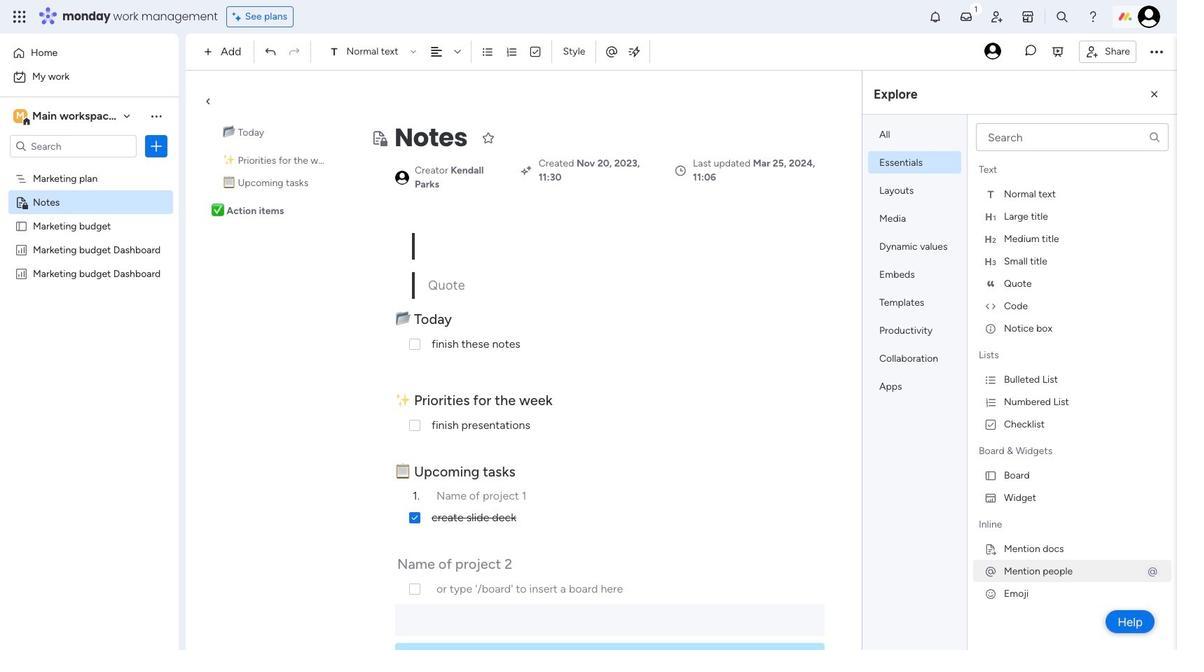 Task type: describe. For each thing, give the bounding box(es) containing it.
0 vertical spatial private board image
[[371, 130, 387, 146]]

bulleted list image
[[482, 46, 494, 58]]

button padding image
[[1148, 88, 1162, 102]]

Search search field
[[976, 123, 1169, 151]]

1 vertical spatial private board image
[[15, 195, 28, 209]]

undo ⌘+z image
[[264, 46, 277, 58]]

Search in workspace field
[[29, 138, 117, 154]]

add to favorites image
[[482, 131, 496, 145]]

workspace image
[[13, 109, 27, 124]]

search everything image
[[1055, 10, 1069, 24]]

public board image
[[15, 219, 28, 233]]

monday marketplace image
[[1021, 10, 1035, 24]]

board activity image
[[984, 42, 1001, 59]]

see plans image
[[232, 9, 245, 25]]



Task type: vqa. For each thing, say whether or not it's contained in the screenshot.
"Kendall Parks" Image
yes



Task type: locate. For each thing, give the bounding box(es) containing it.
1 vertical spatial public dashboard image
[[15, 267, 28, 280]]

list item
[[868, 123, 961, 146], [868, 151, 961, 174], [868, 179, 961, 202], [973, 183, 1171, 205], [973, 205, 1171, 228], [868, 207, 961, 230], [973, 228, 1171, 250], [868, 235, 961, 258], [973, 250, 1171, 273], [868, 263, 961, 286], [973, 273, 1171, 295], [868, 291, 961, 314], [973, 295, 1171, 317], [973, 317, 1171, 340], [868, 319, 961, 342], [868, 348, 961, 370], [973, 369, 1171, 391], [868, 376, 961, 398], [973, 391, 1171, 413], [973, 413, 1171, 436], [973, 465, 1171, 487], [973, 487, 1171, 509], [973, 538, 1171, 560], [973, 560, 1171, 583], [973, 583, 1171, 605]]

1 horizontal spatial private board image
[[371, 130, 387, 146]]

None search field
[[976, 123, 1169, 151]]

public dashboard image
[[15, 243, 28, 256], [15, 267, 28, 280]]

workspace selection element
[[13, 108, 208, 126]]

1 vertical spatial option
[[8, 66, 170, 88]]

private board image
[[371, 130, 387, 146], [15, 195, 28, 209]]

search image
[[1148, 131, 1161, 144]]

kendall parks image
[[1138, 6, 1160, 28]]

mention image
[[605, 44, 619, 59]]

option
[[8, 42, 170, 64], [8, 66, 170, 88], [0, 166, 179, 169]]

0 vertical spatial public dashboard image
[[15, 243, 28, 256]]

0 horizontal spatial private board image
[[15, 195, 28, 209]]

help image
[[1086, 10, 1100, 24]]

1 image
[[970, 1, 982, 16]]

update feed image
[[959, 10, 973, 24]]

list box
[[0, 164, 179, 475]]

None field
[[391, 120, 471, 156]]

2 vertical spatial option
[[0, 166, 179, 169]]

0 vertical spatial option
[[8, 42, 170, 64]]

select product image
[[13, 10, 27, 24]]

options image
[[149, 139, 163, 153]]

checklist image
[[529, 46, 542, 58]]

v2 ellipsis image
[[1150, 43, 1163, 61]]

notifications image
[[928, 10, 942, 24]]

2 public dashboard image from the top
[[15, 267, 28, 280]]

dynamic values image
[[627, 45, 641, 59]]

numbered list image
[[505, 46, 518, 58]]

workspace options image
[[149, 109, 163, 123]]

invite members image
[[990, 10, 1004, 24]]

1 public dashboard image from the top
[[15, 243, 28, 256]]



